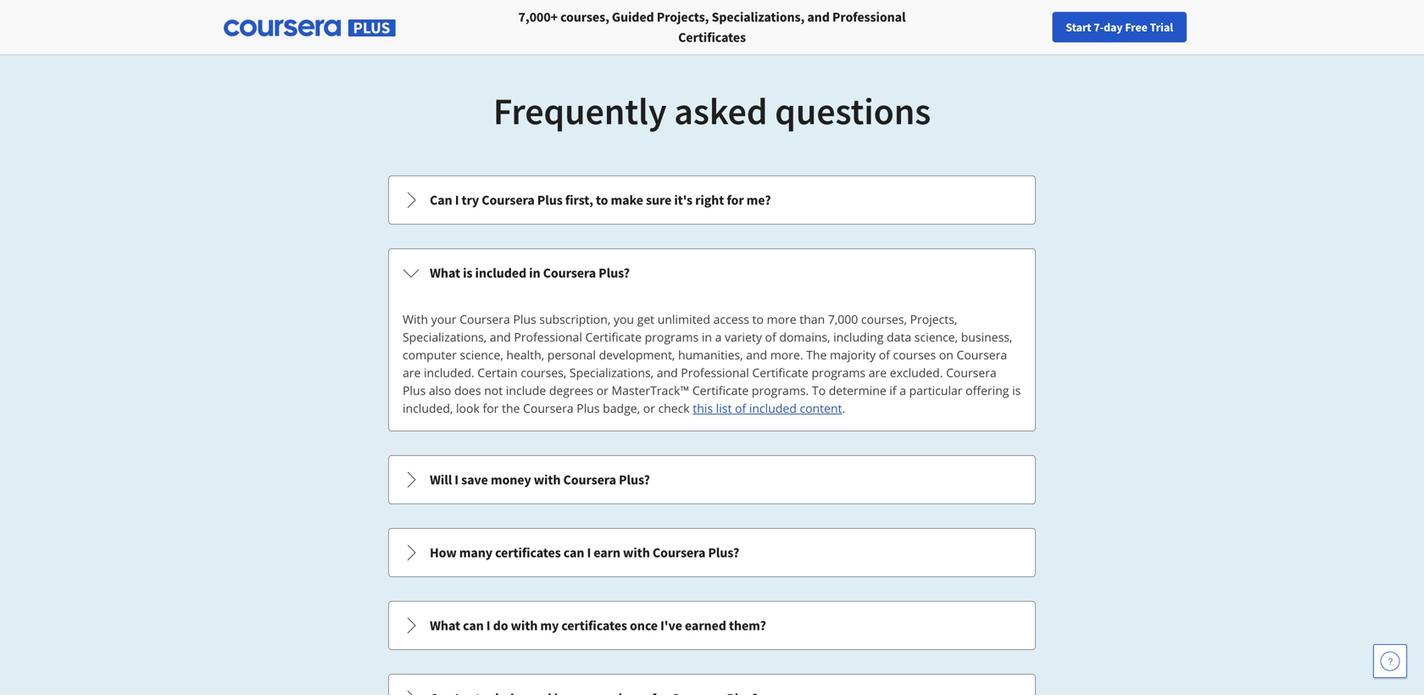 Task type: locate. For each thing, give the bounding box(es) containing it.
for left me?
[[727, 192, 744, 209]]

specializations, up the computer
[[403, 329, 487, 345]]

for down not
[[483, 400, 499, 416]]

access
[[714, 311, 750, 327]]

list
[[716, 400, 732, 416]]

with your coursera plus subscription, you get unlimited access to more than 7,000 courses, projects, specializations, and professional certificate programs in a variety of domains, including data science, business, computer science, health, personal development, humanities, and more. the majority of courses on coursera are included. certain courses, specializations, and professional certificate programs are excluded. coursera plus also does not include degrees or mastertrack™ certificate programs. to determine if a particular offering is included, look for the coursera plus badge, or check
[[403, 311, 1021, 416]]

with right money
[[534, 471, 561, 488]]

coursera inside will i save money with coursera plus? dropdown button
[[564, 471, 616, 488]]

plus? down badge,
[[619, 471, 650, 488]]

i left try
[[455, 192, 459, 209]]

can
[[564, 544, 585, 561], [463, 617, 484, 634]]

does
[[455, 382, 481, 399]]

coursera
[[482, 192, 535, 209], [543, 265, 596, 282], [460, 311, 510, 327], [957, 347, 1008, 363], [946, 365, 997, 381], [523, 400, 574, 416], [564, 471, 616, 488], [653, 544, 706, 561]]

than
[[800, 311, 825, 327]]

frequently
[[493, 87, 667, 134]]

0 horizontal spatial a
[[715, 329, 722, 345]]

1 horizontal spatial can
[[564, 544, 585, 561]]

0 vertical spatial projects,
[[657, 8, 709, 25]]

professional
[[833, 8, 906, 25], [514, 329, 582, 345], [681, 365, 749, 381]]

plus? up you
[[599, 265, 630, 282]]

in inside the with your coursera plus subscription, you get unlimited access to more than 7,000 courses, projects, specializations, and professional certificate programs in a variety of domains, including data science, business, computer science, health, personal development, humanities, and more. the majority of courses on coursera are included. certain courses, specializations, and professional certificate programs are excluded. coursera plus also does not include degrees or mastertrack™ certificate programs. to determine if a particular offering is included, look for the coursera plus badge, or check
[[702, 329, 712, 345]]

your
[[1087, 20, 1110, 35], [431, 311, 457, 327]]

0 vertical spatial a
[[715, 329, 722, 345]]

humanities,
[[678, 347, 743, 363]]

0 vertical spatial your
[[1087, 20, 1110, 35]]

1 vertical spatial can
[[463, 617, 484, 634]]

1 horizontal spatial projects,
[[910, 311, 958, 327]]

the
[[502, 400, 520, 416]]

1 vertical spatial with
[[623, 544, 650, 561]]

included
[[475, 265, 527, 282], [750, 400, 797, 416]]

i
[[455, 192, 459, 209], [455, 471, 459, 488], [587, 544, 591, 561], [487, 617, 491, 634]]

is
[[463, 265, 473, 282], [1013, 382, 1021, 399]]

2 vertical spatial certificate
[[693, 382, 749, 399]]

list containing can i try coursera plus first, to make sure it's right for me?
[[387, 174, 1038, 695]]

in up subscription,
[[529, 265, 541, 282]]

courses, inside 7,000+ courses, guided projects, specializations, and professional certificates
[[561, 8, 610, 25]]

specializations, inside 7,000+ courses, guided projects, specializations, and professional certificates
[[712, 8, 805, 25]]

1 vertical spatial or
[[643, 400, 655, 416]]

1 vertical spatial included
[[750, 400, 797, 416]]

find your new career
[[1063, 20, 1169, 35]]

1 vertical spatial professional
[[514, 329, 582, 345]]

1 vertical spatial what
[[430, 617, 460, 634]]

your inside the with your coursera plus subscription, you get unlimited access to more than 7,000 courses, projects, specializations, and professional certificate programs in a variety of domains, including data science, business, computer science, health, personal development, humanities, and more. the majority of courses on coursera are included. certain courses, specializations, and professional certificate programs are excluded. coursera plus also does not include degrees or mastertrack™ certificate programs. to determine if a particular offering is included, look for the coursera plus badge, or check
[[431, 311, 457, 327]]

0 vertical spatial to
[[596, 192, 608, 209]]

what is included in coursera plus?
[[430, 265, 630, 282]]

is right offering
[[1013, 382, 1021, 399]]

0 horizontal spatial included
[[475, 265, 527, 282]]

0 horizontal spatial certificate
[[586, 329, 642, 345]]

help center image
[[1381, 651, 1401, 672]]

i inside dropdown button
[[455, 192, 459, 209]]

0 vertical spatial included
[[475, 265, 527, 282]]

include
[[506, 382, 546, 399]]

0 vertical spatial certificate
[[586, 329, 642, 345]]

0 vertical spatial with
[[534, 471, 561, 488]]

0 horizontal spatial is
[[463, 265, 473, 282]]

plus
[[537, 192, 563, 209], [513, 311, 536, 327], [403, 382, 426, 399], [577, 400, 600, 416]]

plus inside dropdown button
[[537, 192, 563, 209]]

programs.
[[752, 382, 809, 399]]

1 vertical spatial is
[[1013, 382, 1021, 399]]

1 horizontal spatial programs
[[812, 365, 866, 381]]

certificate down you
[[586, 329, 642, 345]]

certificate
[[586, 329, 642, 345], [753, 365, 809, 381], [693, 382, 749, 399]]

with right do
[[511, 617, 538, 634]]

1 what from the top
[[430, 265, 460, 282]]

0 horizontal spatial of
[[735, 400, 746, 416]]

0 vertical spatial of
[[765, 329, 777, 345]]

1 horizontal spatial a
[[900, 382, 907, 399]]

science, up on
[[915, 329, 958, 345]]

specializations, up certificates
[[712, 8, 805, 25]]

or up badge,
[[597, 382, 609, 399]]

degrees
[[549, 382, 594, 399]]

1 vertical spatial certificates
[[562, 617, 627, 634]]

certificates right my
[[562, 617, 627, 634]]

what left do
[[430, 617, 460, 634]]

coursera right the earn
[[653, 544, 706, 561]]

1 vertical spatial programs
[[812, 365, 866, 381]]

coursera up health,
[[460, 311, 510, 327]]

will i save money with coursera plus? button
[[389, 456, 1035, 504]]

science,
[[915, 329, 958, 345], [460, 347, 504, 363]]

0 horizontal spatial for
[[483, 400, 499, 416]]

2 vertical spatial of
[[735, 400, 746, 416]]

0 vertical spatial in
[[529, 265, 541, 282]]

certificates
[[678, 29, 746, 46]]

with inside dropdown button
[[534, 471, 561, 488]]

1 vertical spatial specializations,
[[403, 329, 487, 345]]

plus? up what can i do with my certificates once i've earned them? dropdown button
[[708, 544, 740, 561]]

is down try
[[463, 265, 473, 282]]

of
[[765, 329, 777, 345], [879, 347, 890, 363], [735, 400, 746, 416]]

programs
[[645, 329, 699, 345], [812, 365, 866, 381]]

courses, right 7,000+
[[561, 8, 610, 25]]

coursera up how many certificates can i earn with coursera plus?
[[564, 471, 616, 488]]

1 vertical spatial for
[[483, 400, 499, 416]]

0 vertical spatial what
[[430, 265, 460, 282]]

0 horizontal spatial in
[[529, 265, 541, 282]]

to right first,
[[596, 192, 608, 209]]

1 vertical spatial science,
[[460, 347, 504, 363]]

certificates right 'many'
[[495, 544, 561, 561]]

certificate up list
[[693, 382, 749, 399]]

2 horizontal spatial specializations,
[[712, 8, 805, 25]]

i right will
[[455, 471, 459, 488]]

0 horizontal spatial are
[[403, 365, 421, 381]]

and
[[808, 8, 830, 25], [490, 329, 511, 345], [746, 347, 768, 363], [657, 365, 678, 381]]

in up humanities,
[[702, 329, 712, 345]]

with right the earn
[[623, 544, 650, 561]]

can left do
[[463, 617, 484, 634]]

programs down unlimited
[[645, 329, 699, 345]]

1 horizontal spatial certificates
[[562, 617, 627, 634]]

1 horizontal spatial are
[[869, 365, 887, 381]]

of right list
[[735, 400, 746, 416]]

7-
[[1094, 20, 1104, 35]]

are up determine
[[869, 365, 887, 381]]

a right if
[[900, 382, 907, 399]]

of down more
[[765, 329, 777, 345]]

1 vertical spatial projects,
[[910, 311, 958, 327]]

your for find
[[1087, 20, 1110, 35]]

coursera down include
[[523, 400, 574, 416]]

this list of included content .
[[693, 400, 846, 416]]

1 horizontal spatial specializations,
[[570, 365, 654, 381]]

1 vertical spatial to
[[753, 311, 764, 327]]

find your new career link
[[1055, 17, 1178, 38]]

first,
[[565, 192, 593, 209]]

coursera inside the how many certificates can i earn with coursera plus? dropdown button
[[653, 544, 706, 561]]

1 horizontal spatial certificate
[[693, 382, 749, 399]]

what
[[430, 265, 460, 282], [430, 617, 460, 634]]

0 vertical spatial or
[[597, 382, 609, 399]]

with
[[534, 471, 561, 488], [623, 544, 650, 561], [511, 617, 538, 634]]

them?
[[729, 617, 766, 634]]

0 horizontal spatial science,
[[460, 347, 504, 363]]

certificate up programs.
[[753, 365, 809, 381]]

0 horizontal spatial projects,
[[657, 8, 709, 25]]

plus up included,
[[403, 382, 426, 399]]

0 horizontal spatial your
[[431, 311, 457, 327]]

courses,
[[561, 8, 610, 25], [862, 311, 907, 327], [521, 365, 567, 381]]

including
[[834, 329, 884, 345]]

is inside the with your coursera plus subscription, you get unlimited access to more than 7,000 courses, projects, specializations, and professional certificate programs in a variety of domains, including data science, business, computer science, health, personal development, humanities, and more. the majority of courses on coursera are included. certain courses, specializations, and professional certificate programs are excluded. coursera plus also does not include degrees or mastertrack™ certificate programs. to determine if a particular offering is included, look for the coursera plus badge, or check
[[1013, 382, 1021, 399]]

1 are from the left
[[403, 365, 421, 381]]

free
[[1125, 20, 1148, 35]]

will i save money with coursera plus?
[[430, 471, 650, 488]]

projects, up certificates
[[657, 8, 709, 25]]

7,000+
[[519, 8, 558, 25]]

can
[[430, 192, 452, 209]]

courses, up include
[[521, 365, 567, 381]]

2 vertical spatial with
[[511, 617, 538, 634]]

plus left first,
[[537, 192, 563, 209]]

1 horizontal spatial included
[[750, 400, 797, 416]]

2 horizontal spatial professional
[[833, 8, 906, 25]]

1 horizontal spatial science,
[[915, 329, 958, 345]]

1 vertical spatial a
[[900, 382, 907, 399]]

1 horizontal spatial professional
[[681, 365, 749, 381]]

on
[[939, 347, 954, 363]]

2 vertical spatial specializations,
[[570, 365, 654, 381]]

None search field
[[233, 11, 640, 45]]

0 vertical spatial specializations,
[[712, 8, 805, 25]]

included down try
[[475, 265, 527, 282]]

for inside the with your coursera plus subscription, you get unlimited access to more than 7,000 courses, projects, specializations, and professional certificate programs in a variety of domains, including data science, business, computer science, health, personal development, humanities, and more. the majority of courses on coursera are included. certain courses, specializations, and professional certificate programs are excluded. coursera plus also does not include degrees or mastertrack™ certificate programs. to determine if a particular offering is included, look for the coursera plus badge, or check
[[483, 400, 499, 416]]

of down data
[[879, 347, 890, 363]]

0 horizontal spatial to
[[596, 192, 608, 209]]

1 vertical spatial in
[[702, 329, 712, 345]]

can left the earn
[[564, 544, 585, 561]]

coursera down business,
[[957, 347, 1008, 363]]

to
[[812, 382, 826, 399]]

try
[[462, 192, 479, 209]]

1 horizontal spatial is
[[1013, 382, 1021, 399]]

1 horizontal spatial your
[[1087, 20, 1110, 35]]

what down can
[[430, 265, 460, 282]]

specializations, down the development,
[[570, 365, 654, 381]]

the
[[807, 347, 827, 363]]

a
[[715, 329, 722, 345], [900, 382, 907, 399]]

in inside dropdown button
[[529, 265, 541, 282]]

or down mastertrack™ at the left bottom of page
[[643, 400, 655, 416]]

included down programs.
[[750, 400, 797, 416]]

and inside 7,000+ courses, guided projects, specializations, and professional certificates
[[808, 8, 830, 25]]

0 vertical spatial courses,
[[561, 8, 610, 25]]

personal
[[548, 347, 596, 363]]

1 vertical spatial your
[[431, 311, 457, 327]]

2 horizontal spatial certificate
[[753, 365, 809, 381]]

badge,
[[603, 400, 640, 416]]

majority
[[830, 347, 876, 363]]

1 horizontal spatial or
[[643, 400, 655, 416]]

0 vertical spatial certificates
[[495, 544, 561, 561]]

i left do
[[487, 617, 491, 634]]

1 horizontal spatial for
[[727, 192, 744, 209]]

are down the computer
[[403, 365, 421, 381]]

0 vertical spatial professional
[[833, 8, 906, 25]]

earned
[[685, 617, 727, 634]]

projects, up on
[[910, 311, 958, 327]]

1 vertical spatial plus?
[[619, 471, 650, 488]]

to up variety
[[753, 311, 764, 327]]

science, up certain
[[460, 347, 504, 363]]

0 horizontal spatial professional
[[514, 329, 582, 345]]

0 vertical spatial programs
[[645, 329, 699, 345]]

1 horizontal spatial to
[[753, 311, 764, 327]]

0 horizontal spatial can
[[463, 617, 484, 634]]

0 vertical spatial is
[[463, 265, 473, 282]]

programs down the majority
[[812, 365, 866, 381]]

to
[[596, 192, 608, 209], [753, 311, 764, 327]]

list
[[387, 174, 1038, 695]]

0 vertical spatial for
[[727, 192, 744, 209]]

courses, up data
[[862, 311, 907, 327]]

2 what from the top
[[430, 617, 460, 634]]

with for certificates
[[511, 617, 538, 634]]

coursera up subscription,
[[543, 265, 596, 282]]

many
[[459, 544, 493, 561]]

coursera right try
[[482, 192, 535, 209]]

a up humanities,
[[715, 329, 722, 345]]

2 horizontal spatial of
[[879, 347, 890, 363]]

your inside find your new career link
[[1087, 20, 1110, 35]]

0 vertical spatial can
[[564, 544, 585, 561]]

day
[[1104, 20, 1123, 35]]

coursera inside the what is included in coursera plus? dropdown button
[[543, 265, 596, 282]]

1 horizontal spatial in
[[702, 329, 712, 345]]

projects,
[[657, 8, 709, 25], [910, 311, 958, 327]]

start 7-day free trial
[[1066, 20, 1174, 35]]



Task type: vqa. For each thing, say whether or not it's contained in the screenshot.
the bottom programs
yes



Task type: describe. For each thing, give the bounding box(es) containing it.
plus? inside dropdown button
[[619, 471, 650, 488]]

1 vertical spatial certificate
[[753, 365, 809, 381]]

coursera inside can i try coursera plus first, to make sure it's right for me? dropdown button
[[482, 192, 535, 209]]

check
[[658, 400, 690, 416]]

what for what can i do with my certificates once i've earned them?
[[430, 617, 460, 634]]

this list of included content link
[[693, 400, 842, 416]]

i inside dropdown button
[[455, 471, 459, 488]]

determine
[[829, 382, 887, 399]]

coursera plus image
[[224, 20, 396, 37]]

with
[[403, 311, 428, 327]]

career
[[1137, 20, 1169, 35]]

look
[[456, 400, 480, 416]]

to inside can i try coursera plus first, to make sure it's right for me? dropdown button
[[596, 192, 608, 209]]

trial
[[1150, 20, 1174, 35]]

more.
[[771, 347, 804, 363]]

save
[[461, 471, 488, 488]]

i've
[[661, 617, 682, 634]]

earn
[[594, 544, 621, 561]]

excluded.
[[890, 365, 943, 381]]

0 horizontal spatial specializations,
[[403, 329, 487, 345]]

data
[[887, 329, 912, 345]]

0 horizontal spatial programs
[[645, 329, 699, 345]]

do
[[493, 617, 508, 634]]

can i try coursera plus first, to make sure it's right for me?
[[430, 192, 771, 209]]

development,
[[599, 347, 675, 363]]

0 vertical spatial science,
[[915, 329, 958, 345]]

subscription,
[[540, 311, 611, 327]]

particular
[[910, 382, 963, 399]]

i left the earn
[[587, 544, 591, 561]]

me?
[[747, 192, 771, 209]]

mastertrack™
[[612, 382, 690, 399]]

it's
[[674, 192, 693, 209]]

computer
[[403, 347, 457, 363]]

questions
[[775, 87, 931, 134]]

how many certificates can i earn with coursera plus? button
[[389, 529, 1035, 577]]

0 vertical spatial plus?
[[599, 265, 630, 282]]

health,
[[507, 347, 545, 363]]

certain
[[478, 365, 518, 381]]

what for what is included in coursera plus?
[[430, 265, 460, 282]]

right
[[695, 192, 724, 209]]

what is included in coursera plus? button
[[389, 249, 1035, 297]]

this
[[693, 400, 713, 416]]

what can i do with my certificates once i've earned them? button
[[389, 602, 1035, 650]]

what can i do with my certificates once i've earned them?
[[430, 617, 766, 634]]

can i try coursera plus first, to make sure it's right for me? button
[[389, 176, 1035, 224]]

start
[[1066, 20, 1092, 35]]

make
[[611, 192, 644, 209]]

once
[[630, 617, 658, 634]]

how
[[430, 544, 457, 561]]

my
[[540, 617, 559, 634]]

money
[[491, 471, 531, 488]]

is inside dropdown button
[[463, 265, 473, 282]]

projects, inside the with your coursera plus subscription, you get unlimited access to more than 7,000 courses, projects, specializations, and professional certificate programs in a variety of domains, including data science, business, computer science, health, personal development, humanities, and more. the majority of courses on coursera are included. certain courses, specializations, and professional certificate programs are excluded. coursera plus also does not include degrees or mastertrack™ certificate programs. to determine if a particular offering is included, look for the coursera plus badge, or check
[[910, 311, 958, 327]]

not
[[484, 382, 503, 399]]

professional inside 7,000+ courses, guided projects, specializations, and professional certificates
[[833, 8, 906, 25]]

included,
[[403, 400, 453, 416]]

if
[[890, 382, 897, 399]]

included.
[[424, 365, 475, 381]]

0 horizontal spatial certificates
[[495, 544, 561, 561]]

new
[[1112, 20, 1134, 35]]

courses
[[893, 347, 936, 363]]

your for with
[[431, 311, 457, 327]]

start 7-day free trial button
[[1053, 12, 1187, 42]]

2 are from the left
[[869, 365, 887, 381]]

sure
[[646, 192, 672, 209]]

you
[[614, 311, 634, 327]]

get
[[637, 311, 655, 327]]

business,
[[961, 329, 1013, 345]]

2 vertical spatial professional
[[681, 365, 749, 381]]

1 vertical spatial courses,
[[862, 311, 907, 327]]

2 vertical spatial courses,
[[521, 365, 567, 381]]

will
[[430, 471, 452, 488]]

7,000
[[828, 311, 858, 327]]

for inside dropdown button
[[727, 192, 744, 209]]

guided
[[612, 8, 654, 25]]

find
[[1063, 20, 1085, 35]]

how many certificates can i earn with coursera plus?
[[430, 544, 740, 561]]

to inside the with your coursera plus subscription, you get unlimited access to more than 7,000 courses, projects, specializations, and professional certificate programs in a variety of domains, including data science, business, computer science, health, personal development, humanities, and more. the majority of courses on coursera are included. certain courses, specializations, and professional certificate programs are excluded. coursera plus also does not include degrees or mastertrack™ certificate programs. to determine if a particular offering is included, look for the coursera plus badge, or check
[[753, 311, 764, 327]]

offering
[[966, 382, 1010, 399]]

2 vertical spatial plus?
[[708, 544, 740, 561]]

plus down degrees
[[577, 400, 600, 416]]

0 horizontal spatial or
[[597, 382, 609, 399]]

1 vertical spatial of
[[879, 347, 890, 363]]

content
[[800, 400, 842, 416]]

1 horizontal spatial of
[[765, 329, 777, 345]]

asked
[[674, 87, 768, 134]]

7,000+ courses, guided projects, specializations, and professional certificates
[[519, 8, 906, 46]]

more
[[767, 311, 797, 327]]

with for plus?
[[534, 471, 561, 488]]

included inside dropdown button
[[475, 265, 527, 282]]

unlimited
[[658, 311, 711, 327]]

also
[[429, 382, 451, 399]]

frequently asked questions
[[493, 87, 931, 134]]

plus up health,
[[513, 311, 536, 327]]

.
[[842, 400, 846, 416]]

variety
[[725, 329, 762, 345]]

coursera up offering
[[946, 365, 997, 381]]

projects, inside 7,000+ courses, guided projects, specializations, and professional certificates
[[657, 8, 709, 25]]

domains,
[[780, 329, 831, 345]]



